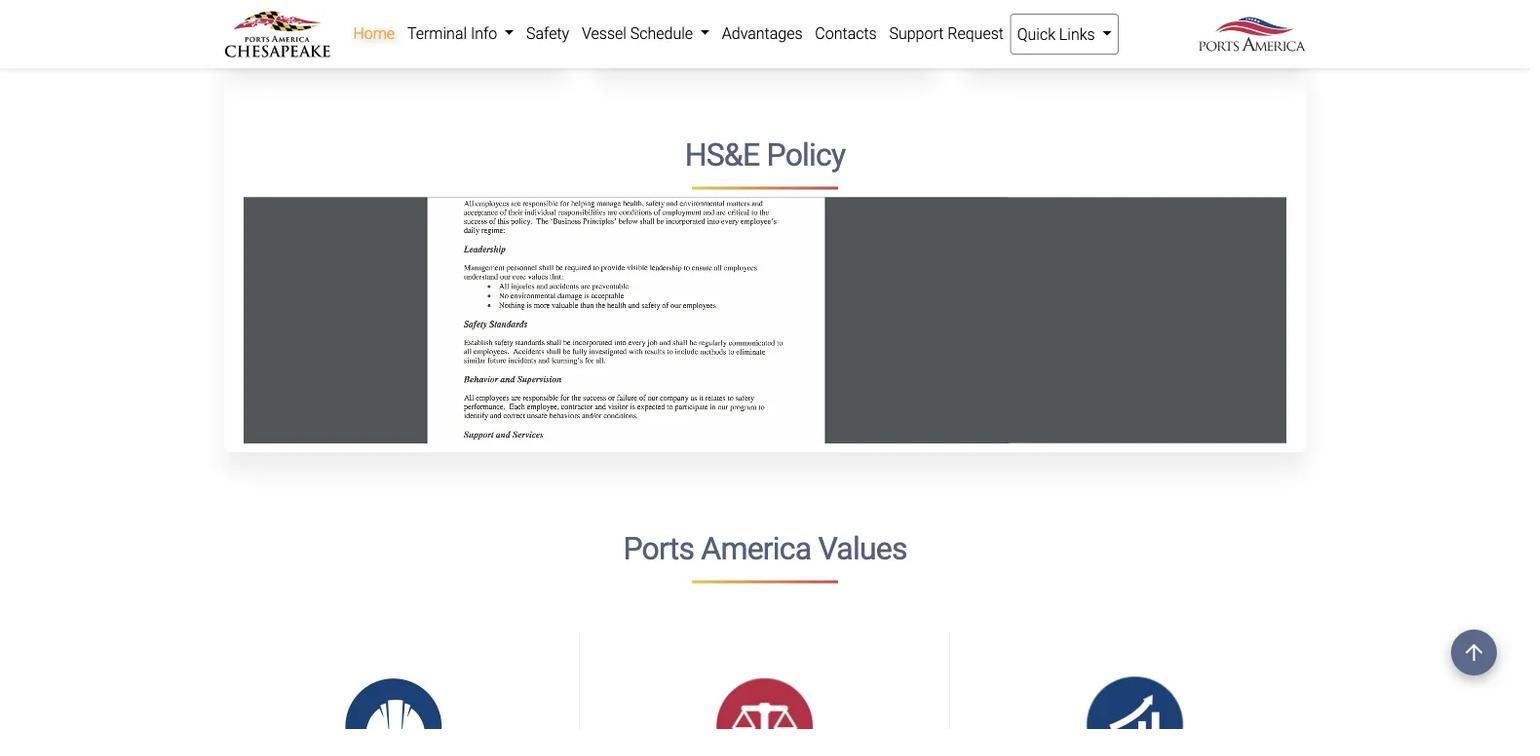 Task type: describe. For each thing, give the bounding box(es) containing it.
a
[[1115, 12, 1124, 27]]

home
[[353, 24, 395, 42]]

submit
[[1067, 12, 1112, 27]]

terminal
[[407, 24, 467, 42]]

learn more link
[[620, 2, 910, 37]]

info
[[471, 24, 497, 42]]

ports
[[623, 530, 694, 567]]

contacts
[[815, 24, 877, 42]]

ticket
[[1126, 12, 1168, 27]]

vessel schedule link
[[576, 14, 716, 53]]

go to top image
[[1451, 630, 1497, 676]]

america
[[701, 530, 811, 567]]

2 launch link from the left
[[402, 8, 535, 37]]

home link
[[347, 14, 401, 53]]

schedule
[[630, 24, 693, 42]]

hs&e policy
[[685, 137, 845, 173]]

safety link
[[520, 14, 576, 53]]

contacts link
[[809, 14, 883, 53]]

advantages link
[[716, 14, 809, 53]]

quick links link
[[1010, 14, 1119, 55]]

policy
[[767, 137, 845, 173]]

launch for "desktop" icon
[[283, 16, 336, 31]]

launch for mobile icon
[[436, 16, 488, 31]]

support request
[[889, 24, 1004, 42]]

more
[[769, 12, 804, 27]]

submit a ticket link
[[990, 2, 1281, 37]]

mobile image
[[492, 14, 502, 30]]

support
[[889, 24, 944, 42]]

safety
[[526, 24, 569, 42]]

vessel schedule
[[582, 24, 697, 42]]

quick
[[1017, 25, 1056, 43]]



Task type: locate. For each thing, give the bounding box(es) containing it.
learn
[[727, 12, 766, 27]]

launch
[[283, 16, 336, 31], [436, 16, 488, 31]]

desktop image
[[339, 17, 354, 30]]

values
[[818, 530, 907, 567]]

terminal info link
[[401, 14, 520, 53]]

submit a ticket
[[1067, 12, 1168, 27]]

1 horizontal spatial launch
[[436, 16, 488, 31]]

advantages
[[722, 24, 803, 42]]

learn more
[[727, 12, 804, 27]]

quick links
[[1017, 25, 1099, 43]]

request
[[948, 24, 1004, 42]]

support request link
[[883, 14, 1010, 53]]

launch link
[[250, 8, 387, 37], [402, 8, 535, 37]]

vessel
[[582, 24, 627, 42]]

terminal info
[[407, 24, 501, 42]]

links
[[1059, 25, 1095, 43]]

hs&e
[[685, 137, 760, 173]]

launch left mobile icon
[[436, 16, 488, 31]]

0 horizontal spatial launch link
[[250, 8, 387, 37]]

ports america values
[[623, 530, 907, 567]]

1 launch link from the left
[[250, 8, 387, 37]]

1 launch from the left
[[283, 16, 336, 31]]

1 horizontal spatial launch link
[[402, 8, 535, 37]]

2 launch from the left
[[436, 16, 488, 31]]

launch left "desktop" icon
[[283, 16, 336, 31]]

0 horizontal spatial launch
[[283, 16, 336, 31]]



Task type: vqa. For each thing, say whether or not it's contained in the screenshot.
Receive Export(s)'s the Receive
no



